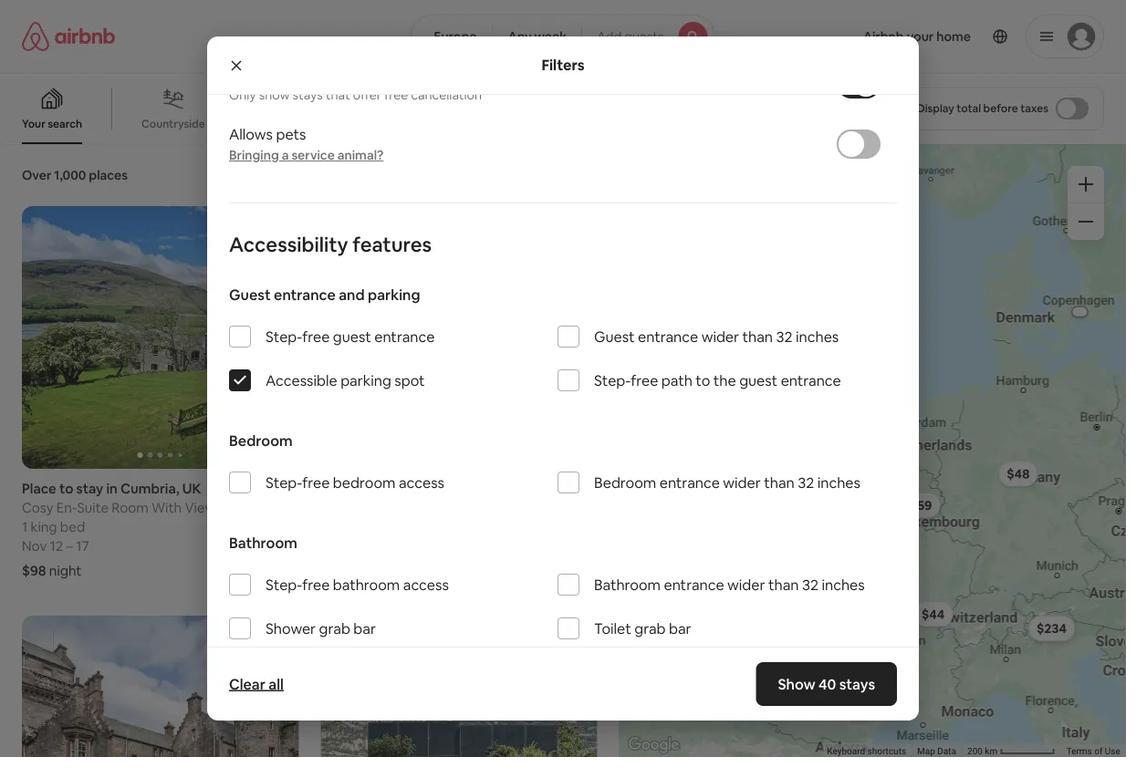 Task type: locate. For each thing, give the bounding box(es) containing it.
night
[[49, 562, 82, 580], [356, 562, 389, 580]]

stays for 40
[[839, 675, 875, 694]]

step-free bathroom access
[[266, 575, 449, 594]]

1 horizontal spatial to
[[696, 371, 710, 390]]

bathroom down the 4.81 (143)
[[229, 533, 297, 552]]

places
[[89, 167, 128, 183]]

show 40 stays link
[[756, 663, 897, 706]]

1 horizontal spatial in
[[365, 480, 376, 498]]

1 horizontal spatial guest
[[594, 327, 635, 346]]

0 horizontal spatial in
[[106, 480, 118, 498]]

grab
[[319, 619, 350, 638], [634, 619, 666, 638]]

$211
[[652, 325, 678, 342]]

filters dialog
[[207, 0, 919, 757]]

bathroom entrance wider than 32 inches
[[594, 575, 865, 594]]

2 vertical spatial 32
[[802, 575, 819, 594]]

0 horizontal spatial bedroom
[[229, 431, 293, 450]]

1 vertical spatial bedroom
[[594, 473, 656, 492]]

bathroom for bathroom
[[229, 533, 297, 552]]

and
[[339, 285, 365, 304]]

wider for guest
[[701, 327, 739, 346]]

to inside filters dialog
[[696, 371, 710, 390]]

bar for toilet grab bar
[[669, 619, 691, 638]]

grab for toilet
[[634, 619, 666, 638]]

1 horizontal spatial bathroom
[[594, 575, 661, 594]]

$305 button
[[807, 462, 854, 487]]

$98
[[22, 562, 46, 580]]

32 for guest entrance wider than 32 inches
[[776, 327, 793, 346]]

google map
showing 31 stays. region
[[619, 144, 1126, 757]]

europe
[[434, 28, 477, 45]]

terms of use link
[[1067, 746, 1121, 757]]

step- for step-free path to the guest entrance
[[594, 371, 631, 390]]

bathroom for bathroom entrance wider than 32 inches
[[594, 575, 661, 594]]

(38)
[[572, 480, 597, 498]]

uk right fife,
[[409, 480, 428, 498]]

step- for step-free bathroom access
[[266, 575, 302, 594]]

bathroom up toilet
[[594, 575, 661, 594]]

0 horizontal spatial grab
[[319, 619, 350, 638]]

$211 button
[[644, 321, 687, 346]]

in
[[106, 480, 118, 498], [365, 480, 376, 498]]

1 horizontal spatial uk
[[409, 480, 428, 498]]

stays
[[293, 87, 323, 103], [839, 675, 875, 694]]

parking left spot
[[341, 371, 391, 390]]

step- up shower
[[266, 575, 302, 594]]

group
[[0, 73, 791, 144], [22, 206, 299, 469], [321, 206, 597, 469], [22, 616, 299, 757], [321, 616, 597, 757]]

0 horizontal spatial bathroom
[[229, 533, 297, 552]]

0 vertical spatial inches
[[796, 327, 839, 346]]

grab for shower
[[319, 619, 350, 638]]

to left the
[[696, 371, 710, 390]]

profile element
[[737, 0, 1104, 73]]

free up shower grab bar
[[302, 575, 330, 594]]

step- right 4.81
[[266, 473, 302, 492]]

shortcuts
[[868, 746, 906, 757]]

bedroom for bedroom entrance wider than 32 inches
[[594, 473, 656, 492]]

1 vertical spatial than
[[764, 473, 795, 492]]

bedroom right 4.92
[[594, 473, 656, 492]]

bedroom up the 4.81 out of 5 average rating,  143 reviews image
[[229, 431, 293, 450]]

step- left path
[[594, 371, 631, 390]]

guest entrance and parking
[[229, 285, 420, 304]]

1 vertical spatial 32
[[798, 473, 814, 492]]

in left fife,
[[365, 480, 376, 498]]

night right '$808' at the left bottom of the page
[[356, 562, 389, 580]]

0 vertical spatial than
[[742, 327, 773, 346]]

nov
[[22, 537, 47, 555]]

entrance for guest entrance and parking
[[274, 285, 336, 304]]

map
[[917, 746, 935, 757]]

grab right shower
[[319, 619, 350, 638]]

bar down bathroom entrance wider than 32 inches
[[669, 619, 691, 638]]

$808
[[321, 562, 353, 580]]

night down –
[[49, 562, 82, 580]]

1 horizontal spatial stays
[[839, 675, 875, 694]]

than for bathroom entrance wider than 32 inches
[[768, 575, 799, 594]]

2 vertical spatial than
[[768, 575, 799, 594]]

0 vertical spatial 32
[[776, 327, 793, 346]]

free right the (143)
[[302, 473, 330, 492]]

free left path
[[631, 371, 658, 390]]

0 horizontal spatial uk
[[182, 480, 201, 498]]

1 grab from the left
[[319, 619, 350, 638]]

before
[[983, 101, 1018, 115]]

1 vertical spatial stays
[[839, 675, 875, 694]]

add to wishlist: place to stay in cumbria, uk image
[[262, 220, 284, 242]]

access right the bedroom
[[399, 473, 444, 492]]

map data
[[917, 746, 957, 757]]

17
[[76, 537, 89, 555]]

stays left that
[[293, 87, 323, 103]]

4.81 (143)
[[235, 480, 299, 498]]

animal?
[[337, 147, 384, 163]]

1 horizontal spatial bedroom
[[594, 473, 656, 492]]

1 vertical spatial guest
[[739, 371, 778, 390]]

data
[[938, 746, 957, 757]]

in right stay
[[106, 480, 118, 498]]

than for bedroom entrance wider than 32 inches
[[764, 473, 795, 492]]

to left stay
[[59, 480, 73, 498]]

0 vertical spatial guest
[[229, 285, 271, 304]]

0 vertical spatial wider
[[701, 327, 739, 346]]

1 vertical spatial inches
[[817, 473, 860, 492]]

grab right toilet
[[634, 619, 666, 638]]

access right bathroom
[[403, 575, 449, 594]]

0 vertical spatial to
[[696, 371, 710, 390]]

place to stay in cumbria, uk
[[22, 480, 201, 498]]

$48 button
[[999, 461, 1038, 487]]

bar down bathroom
[[353, 619, 376, 638]]

entrance
[[274, 285, 336, 304], [374, 327, 435, 346], [638, 327, 698, 346], [781, 371, 841, 390], [660, 473, 720, 492], [664, 575, 724, 594]]

step-free guest entrance
[[266, 327, 435, 346]]

1 horizontal spatial night
[[356, 562, 389, 580]]

0 vertical spatial bedroom
[[229, 431, 293, 450]]

1 night from the left
[[49, 562, 82, 580]]

bed
[[60, 518, 85, 536]]

stays right 40
[[839, 675, 875, 694]]

guest down accessibility
[[229, 285, 271, 304]]

2 vertical spatial wider
[[727, 575, 765, 594]]

allows pets bringing a service animal?
[[229, 125, 384, 163]]

free for step-free bedroom access
[[302, 473, 330, 492]]

1 vertical spatial access
[[403, 575, 449, 594]]

display total before taxes button
[[901, 87, 1104, 130]]

keyboard shortcuts
[[827, 746, 906, 757]]

0 horizontal spatial to
[[59, 480, 73, 498]]

step- up the accessible on the left of the page
[[266, 327, 302, 346]]

1 horizontal spatial grab
[[634, 619, 666, 638]]

free down guest entrance and parking
[[302, 327, 330, 346]]

200
[[968, 746, 983, 757]]

free for step-free bathroom access
[[302, 575, 330, 594]]

free
[[384, 87, 408, 103], [302, 327, 330, 346], [631, 371, 658, 390], [302, 473, 330, 492], [302, 575, 330, 594]]

step- for step-free bedroom access
[[266, 473, 302, 492]]

free for step-free guest entrance
[[302, 327, 330, 346]]

1 bar from the left
[[353, 619, 376, 638]]

uk right cumbria,
[[182, 480, 201, 498]]

offer
[[353, 87, 381, 103]]

all
[[269, 675, 284, 694]]

1 king bed nov 12 – 17 $98 night
[[22, 518, 89, 580]]

0 horizontal spatial stays
[[293, 87, 323, 103]]

2 vertical spatial inches
[[822, 575, 865, 594]]

wider for bedroom
[[723, 473, 761, 492]]

0 vertical spatial guest
[[333, 327, 371, 346]]

1 horizontal spatial guest
[[739, 371, 778, 390]]

None search field
[[411, 15, 715, 58]]

inches for bedroom entrance wider than 32 inches
[[817, 473, 860, 492]]

guest down and
[[333, 327, 371, 346]]

1 vertical spatial wider
[[723, 473, 761, 492]]

0 vertical spatial stays
[[293, 87, 323, 103]]

total
[[957, 101, 981, 115]]

0 vertical spatial bathroom
[[229, 533, 297, 552]]

fife,
[[379, 480, 406, 498]]

zoom in image
[[1079, 177, 1093, 192]]

0 horizontal spatial night
[[49, 562, 82, 580]]

the
[[713, 371, 736, 390]]

$310 button
[[726, 358, 771, 384]]

2 bar from the left
[[669, 619, 691, 638]]

place
[[22, 480, 56, 498]]

parking right and
[[368, 285, 420, 304]]

0 horizontal spatial bar
[[353, 619, 376, 638]]

1 vertical spatial bathroom
[[594, 575, 661, 594]]

accessibility
[[229, 231, 348, 257]]

features
[[352, 231, 432, 257]]

entrance for bedroom entrance wider than 32 inches
[[660, 473, 720, 492]]

access for step-free bedroom access
[[399, 473, 444, 492]]

–
[[66, 537, 73, 555]]

32
[[776, 327, 793, 346], [798, 473, 814, 492], [802, 575, 819, 594]]

guest left $211 button
[[594, 327, 635, 346]]

0 horizontal spatial guest
[[229, 285, 271, 304]]

over 1,000 places
[[22, 167, 128, 183]]

over
[[22, 167, 51, 183]]

1 vertical spatial guest
[[594, 327, 635, 346]]

2 grab from the left
[[634, 619, 666, 638]]

night inside 1 king bed nov 12 – 17 $98 night
[[49, 562, 82, 580]]

bar
[[353, 619, 376, 638], [669, 619, 691, 638]]

1 horizontal spatial bar
[[669, 619, 691, 638]]

0 vertical spatial access
[[399, 473, 444, 492]]

add guests
[[597, 28, 664, 45]]

countryside
[[141, 117, 205, 131]]

group containing your search
[[0, 73, 791, 144]]

wider
[[701, 327, 739, 346], [723, 473, 761, 492], [727, 575, 765, 594]]

guest right the
[[739, 371, 778, 390]]

km
[[985, 746, 998, 757]]

guest for guest entrance wider than 32 inches
[[594, 327, 635, 346]]

pets
[[276, 125, 306, 143]]

castles
[[241, 117, 279, 131]]



Task type: vqa. For each thing, say whether or not it's contained in the screenshot.
2nd Experiences from the left
no



Task type: describe. For each thing, give the bounding box(es) containing it.
a
[[282, 147, 289, 163]]

$159 button
[[896, 493, 941, 518]]

accessibility features
[[229, 231, 432, 257]]

entrance for bathroom entrance wider than 32 inches
[[664, 575, 724, 594]]

search
[[48, 117, 82, 131]]

spot
[[394, 371, 425, 390]]

bedroom for bedroom
[[229, 431, 293, 450]]

(143)
[[265, 480, 299, 498]]

step-free bedroom access
[[266, 473, 444, 492]]

use
[[1105, 746, 1121, 757]]

display
[[917, 101, 954, 115]]

only show stays that offer free cancellation
[[229, 87, 482, 103]]

2 in from the left
[[365, 480, 376, 498]]

$808 night
[[321, 562, 389, 580]]

1
[[22, 518, 28, 536]]

step- for step-free guest entrance
[[266, 327, 302, 346]]

add guests button
[[581, 15, 715, 58]]

your search
[[22, 117, 82, 131]]

service
[[291, 147, 335, 163]]

2 night from the left
[[356, 562, 389, 580]]

0 vertical spatial parking
[[368, 285, 420, 304]]

keyboard shortcuts button
[[827, 745, 906, 757]]

week
[[534, 28, 567, 45]]

$159
[[904, 497, 933, 514]]

1 uk from the left
[[182, 480, 201, 498]]

clear all
[[229, 675, 284, 694]]

stays for show
[[293, 87, 323, 103]]

entrance for guest entrance wider than 32 inches
[[638, 327, 698, 346]]

4.92
[[542, 480, 569, 498]]

king
[[31, 518, 57, 536]]

europe button
[[411, 15, 493, 58]]

display total before taxes
[[917, 101, 1049, 115]]

your
[[22, 117, 45, 131]]

32 for bathroom entrance wider than 32 inches
[[802, 575, 819, 594]]

guest entrance wider than 32 inches
[[594, 327, 839, 346]]

any week
[[508, 28, 567, 45]]

castle in fife, uk
[[321, 480, 428, 498]]

bedroom entrance wider than 32 inches
[[594, 473, 860, 492]]

clear all button
[[220, 666, 293, 703]]

google image
[[624, 734, 684, 757]]

access for step-free bathroom access
[[403, 575, 449, 594]]

12
[[50, 537, 63, 555]]

toilet grab bar
[[594, 619, 691, 638]]

add to wishlist: tiny home in bolzano, italy image
[[561, 630, 583, 652]]

step-free path to the guest entrance
[[594, 371, 841, 390]]

$310
[[735, 363, 763, 379]]

bar for shower grab bar
[[353, 619, 376, 638]]

filters
[[542, 56, 585, 74]]

4.81
[[235, 480, 262, 498]]

inches for bathroom entrance wider than 32 inches
[[822, 575, 865, 594]]

taxes
[[1020, 101, 1049, 115]]

guests
[[624, 28, 664, 45]]

any week button
[[492, 15, 582, 58]]

of
[[1095, 746, 1103, 757]]

stay
[[76, 480, 103, 498]]

1 vertical spatial to
[[59, 480, 73, 498]]

$234 button
[[1029, 616, 1075, 642]]

clear
[[229, 675, 265, 694]]

200 km button
[[962, 745, 1061, 757]]

terms of use
[[1067, 746, 1121, 757]]

inches for guest entrance wider than 32 inches
[[796, 327, 839, 346]]

show
[[259, 87, 290, 103]]

1 vertical spatial parking
[[341, 371, 391, 390]]

wider for bathroom
[[727, 575, 765, 594]]

free right offer
[[384, 87, 408, 103]]

only
[[229, 87, 256, 103]]

show 40 stays
[[778, 675, 875, 694]]

bringing
[[229, 147, 279, 163]]

free for step-free path to the guest entrance
[[631, 371, 658, 390]]

32 for bedroom entrance wider than 32 inches
[[798, 473, 814, 492]]

bedroom
[[333, 473, 396, 492]]

2 uk from the left
[[409, 480, 428, 498]]

accessible parking spot
[[266, 371, 425, 390]]

$305
[[816, 466, 846, 483]]

shower
[[266, 619, 316, 638]]

path
[[661, 371, 693, 390]]

keyboard
[[827, 746, 865, 757]]

bringing a service animal? button
[[229, 147, 384, 163]]

terms
[[1067, 746, 1092, 757]]

$234
[[1037, 621, 1067, 637]]

cumbria,
[[120, 480, 179, 498]]

bathroom
[[333, 575, 400, 594]]

allows
[[229, 125, 273, 143]]

show
[[778, 675, 816, 694]]

0 horizontal spatial guest
[[333, 327, 371, 346]]

$48
[[1007, 466, 1030, 482]]

than for guest entrance wider than 32 inches
[[742, 327, 773, 346]]

4.81 out of 5 average rating,  143 reviews image
[[220, 480, 299, 498]]

1 in from the left
[[106, 480, 118, 498]]

guest for guest entrance and parking
[[229, 285, 271, 304]]

none search field containing europe
[[411, 15, 715, 58]]

toilet
[[594, 619, 631, 638]]

40
[[819, 675, 836, 694]]

that
[[326, 87, 350, 103]]

add to wishlist: castle in ballintuim, uk image
[[262, 630, 284, 652]]

200 km
[[968, 746, 1000, 757]]

4.92 out of 5 average rating,  38 reviews image
[[527, 480, 597, 498]]

$44 button
[[914, 602, 953, 627]]

add
[[597, 28, 622, 45]]

1,000
[[54, 167, 86, 183]]

zoom out image
[[1079, 214, 1093, 229]]

cancellation
[[411, 87, 482, 103]]



